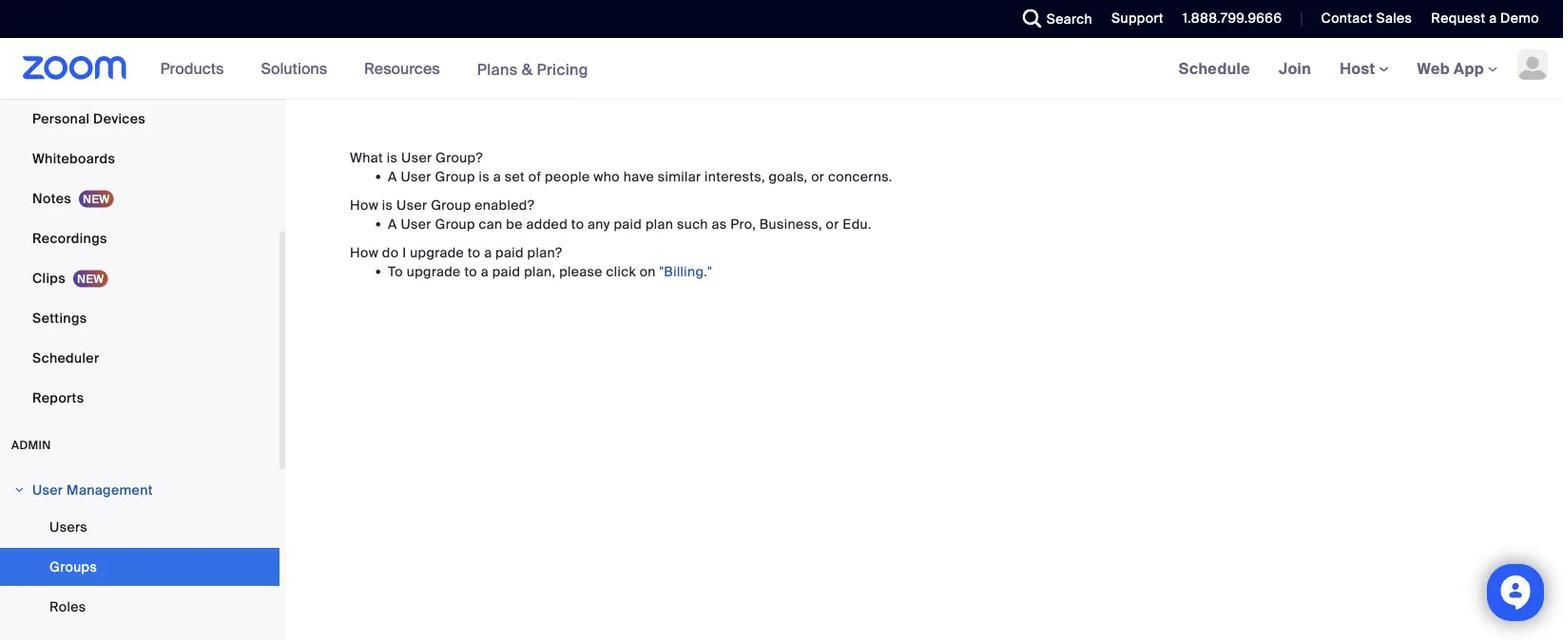 Task type: describe. For each thing, give the bounding box(es) containing it.
settings
[[32, 310, 87, 327]]

product information navigation
[[146, 38, 603, 100]]

is for enabled?
[[382, 196, 393, 214]]

reports link
[[0, 379, 280, 417]]

as
[[712, 215, 727, 233]]

join link
[[1265, 38, 1326, 99]]

i
[[402, 244, 406, 261]]

roles
[[49, 599, 86, 616]]

schedule
[[1179, 58, 1250, 78]]

resources button
[[364, 38, 448, 99]]

sales
[[1376, 10, 1412, 27]]

banner containing products
[[0, 38, 1563, 100]]

concerns.
[[828, 168, 893, 185]]

how is user group enabled? a user group can be added to any paid plan such as pro, business, or edu.
[[350, 196, 872, 233]]

resources
[[364, 58, 440, 78]]

contact
[[1321, 10, 1373, 27]]

enabled?
[[475, 196, 534, 214]]

personal
[[32, 110, 90, 127]]

to inside how is user group enabled? a user group can be added to any paid plan such as pro, business, or edu.
[[571, 215, 584, 233]]

business,
[[760, 215, 822, 233]]

how for how is user group enabled? a user group can be added to any paid plan such as pro, business, or edu.
[[350, 196, 379, 214]]

what is user group? a user group is a set of people who have similar interests, goals, or concerns.
[[350, 149, 893, 185]]

reports
[[32, 389, 84, 407]]

host
[[1340, 58, 1379, 78]]

users link
[[0, 509, 280, 547]]

recordings link
[[0, 220, 280, 258]]

contact sales
[[1321, 10, 1412, 27]]

people
[[545, 168, 590, 185]]

plan?
[[527, 244, 562, 261]]

host button
[[1340, 58, 1389, 78]]

plan
[[646, 215, 673, 233]]

2 vertical spatial paid
[[492, 263, 521, 281]]

1.888.799.9666
[[1183, 10, 1282, 27]]

2 vertical spatial group
[[435, 215, 475, 233]]

please
[[559, 263, 603, 281]]

do
[[382, 244, 399, 261]]

have
[[624, 168, 654, 185]]

1 vertical spatial paid
[[496, 244, 524, 261]]

or inside how is user group enabled? a user group can be added to any paid plan such as pro, business, or edu.
[[826, 215, 839, 233]]

goals,
[[769, 168, 808, 185]]

zoom logo image
[[23, 56, 127, 80]]

what
[[350, 149, 383, 166]]

personal devices link
[[0, 100, 280, 138]]

plans & pricing
[[477, 59, 588, 79]]

user management menu item
[[0, 473, 280, 509]]

interests,
[[705, 168, 765, 185]]

search
[[1047, 10, 1093, 28]]

"billing." link
[[660, 263, 712, 281]]

how for how do i upgrade to a paid plan? to upgrade to a paid plan, please click on "billing."
[[350, 244, 379, 261]]

join
[[1279, 58, 1311, 78]]

paid inside how is user group enabled? a user group can be added to any paid plan such as pro, business, or edu.
[[614, 215, 642, 233]]

web app button
[[1417, 58, 1498, 78]]

can
[[479, 215, 503, 233]]

request a demo
[[1431, 10, 1539, 27]]

1.888.799.9666 button up schedule link at the right top of the page
[[1183, 10, 1282, 27]]

any
[[588, 215, 610, 233]]

right image
[[13, 485, 25, 496]]

who
[[594, 168, 620, 185]]

set
[[505, 168, 525, 185]]

app
[[1454, 58, 1484, 78]]

profile picture image
[[1518, 49, 1548, 80]]

solutions
[[261, 58, 327, 78]]

scheduler link
[[0, 339, 280, 378]]

side navigation navigation
[[0, 0, 285, 641]]

clips link
[[0, 260, 280, 298]]

user management menu
[[0, 509, 280, 629]]

such
[[677, 215, 708, 233]]



Task type: locate. For each thing, give the bounding box(es) containing it.
to
[[388, 263, 403, 281]]

user management
[[32, 482, 153, 499]]

pricing
[[537, 59, 588, 79]]

pro,
[[731, 215, 756, 233]]

clips
[[32, 270, 66, 287]]

to left any
[[571, 215, 584, 233]]

plans & pricing link
[[477, 59, 588, 79], [477, 59, 588, 79]]

upgrade right to
[[407, 263, 461, 281]]

0 vertical spatial group
[[435, 168, 475, 185]]

a
[[388, 168, 397, 185], [388, 215, 397, 233]]

a inside what is user group? a user group is a set of people who have similar interests, goals, or concerns.
[[493, 168, 501, 185]]

a inside how is user group enabled? a user group can be added to any paid plan such as pro, business, or edu.
[[388, 215, 397, 233]]

is left set
[[479, 168, 490, 185]]

of
[[529, 168, 541, 185]]

0 vertical spatial upgrade
[[410, 244, 464, 261]]

click
[[606, 263, 636, 281]]

added
[[526, 215, 568, 233]]

or
[[811, 168, 825, 185], [826, 215, 839, 233]]

products
[[160, 58, 224, 78]]

0 vertical spatial how
[[350, 196, 379, 214]]

group?
[[436, 149, 483, 166]]

be
[[506, 215, 523, 233]]

upgrade right 'i'
[[410, 244, 464, 261]]

plans
[[477, 59, 518, 79]]

1 vertical spatial is
[[479, 168, 490, 185]]

0 vertical spatial paid
[[614, 215, 642, 233]]

group inside what is user group? a user group is a set of people who have similar interests, goals, or concerns.
[[435, 168, 475, 185]]

0 vertical spatial to
[[571, 215, 584, 233]]

paid left the plan,
[[492, 263, 521, 281]]

to left the plan,
[[464, 263, 477, 281]]

web
[[1417, 58, 1450, 78]]

or inside what is user group? a user group is a set of people who have similar interests, goals, or concerns.
[[811, 168, 825, 185]]

meetings navigation
[[1165, 38, 1563, 100]]

roles link
[[0, 589, 280, 627]]

management
[[67, 482, 153, 499]]

solutions button
[[261, 38, 336, 99]]

"billing."
[[660, 263, 712, 281]]

or left edu.
[[826, 215, 839, 233]]

2 vertical spatial to
[[464, 263, 477, 281]]

1.888.799.9666 button up schedule
[[1168, 0, 1287, 38]]

1.888.799.9666 button
[[1168, 0, 1287, 38], [1183, 10, 1282, 27]]

to down can
[[468, 244, 481, 261]]

is right what
[[387, 149, 398, 166]]

&
[[522, 59, 533, 79]]

0 horizontal spatial or
[[811, 168, 825, 185]]

personal devices
[[32, 110, 146, 127]]

a
[[1489, 10, 1497, 27], [493, 168, 501, 185], [484, 244, 492, 261], [481, 263, 489, 281]]

edu.
[[843, 215, 872, 233]]

0 vertical spatial or
[[811, 168, 825, 185]]

on
[[640, 263, 656, 281]]

notes link
[[0, 180, 280, 218]]

is
[[387, 149, 398, 166], [479, 168, 490, 185], [382, 196, 393, 214]]

admin
[[11, 438, 51, 453]]

1 how from the top
[[350, 196, 379, 214]]

how inside how is user group enabled? a user group can be added to any paid plan such as pro, business, or edu.
[[350, 196, 379, 214]]

2 how from the top
[[350, 244, 379, 261]]

1 vertical spatial how
[[350, 244, 379, 261]]

notes
[[32, 190, 71, 207]]

request
[[1431, 10, 1486, 27]]

or right goals,
[[811, 168, 825, 185]]

devices
[[93, 110, 146, 127]]

1 a from the top
[[388, 168, 397, 185]]

support
[[1112, 10, 1164, 27]]

to
[[571, 215, 584, 233], [468, 244, 481, 261], [464, 263, 477, 281]]

settings link
[[0, 300, 280, 338]]

request a demo link
[[1417, 0, 1563, 38], [1431, 10, 1539, 27]]

how left do
[[350, 244, 379, 261]]

products button
[[160, 38, 232, 99]]

how do i upgrade to a paid plan? to upgrade to a paid plan, please click on "billing."
[[350, 244, 712, 281]]

paid
[[614, 215, 642, 233], [496, 244, 524, 261], [492, 263, 521, 281]]

user
[[401, 149, 432, 166], [401, 168, 431, 185], [397, 196, 427, 214], [401, 215, 431, 233], [32, 482, 63, 499]]

paid down the be
[[496, 244, 524, 261]]

is for a
[[387, 149, 398, 166]]

groups link
[[0, 549, 280, 587]]

2 a from the top
[[388, 215, 397, 233]]

personal menu menu
[[0, 0, 280, 419]]

upgrade
[[410, 244, 464, 261], [407, 263, 461, 281]]

1 vertical spatial upgrade
[[407, 263, 461, 281]]

0 vertical spatial is
[[387, 149, 398, 166]]

how down what
[[350, 196, 379, 214]]

is up do
[[382, 196, 393, 214]]

how inside how do i upgrade to a paid plan? to upgrade to a paid plan, please click on "billing."
[[350, 244, 379, 261]]

user inside menu item
[[32, 482, 63, 499]]

1 vertical spatial to
[[468, 244, 481, 261]]

recordings
[[32, 230, 107, 247]]

web app
[[1417, 58, 1484, 78]]

groups
[[49, 559, 97, 576]]

users
[[49, 519, 88, 536]]

is inside how is user group enabled? a user group can be added to any paid plan such as pro, business, or edu.
[[382, 196, 393, 214]]

1 vertical spatial or
[[826, 215, 839, 233]]

1 vertical spatial a
[[388, 215, 397, 233]]

support link
[[1097, 0, 1168, 38], [1112, 10, 1164, 27]]

plan,
[[524, 263, 556, 281]]

contact sales link
[[1307, 0, 1417, 38], [1321, 10, 1412, 27]]

schedule link
[[1165, 38, 1265, 99]]

a inside what is user group? a user group is a set of people who have similar interests, goals, or concerns.
[[388, 168, 397, 185]]

0 vertical spatial a
[[388, 168, 397, 185]]

whiteboards
[[32, 150, 115, 167]]

1 vertical spatial group
[[431, 196, 471, 214]]

whiteboards link
[[0, 140, 280, 178]]

scheduler
[[32, 349, 99, 367]]

banner
[[0, 38, 1563, 100]]

1 horizontal spatial or
[[826, 215, 839, 233]]

similar
[[658, 168, 701, 185]]

group
[[435, 168, 475, 185], [431, 196, 471, 214], [435, 215, 475, 233]]

2 vertical spatial is
[[382, 196, 393, 214]]

search button
[[1009, 0, 1097, 38]]

paid right any
[[614, 215, 642, 233]]

demo
[[1501, 10, 1539, 27]]



Task type: vqa. For each thing, say whether or not it's contained in the screenshot.
the "Scheduler" link
yes



